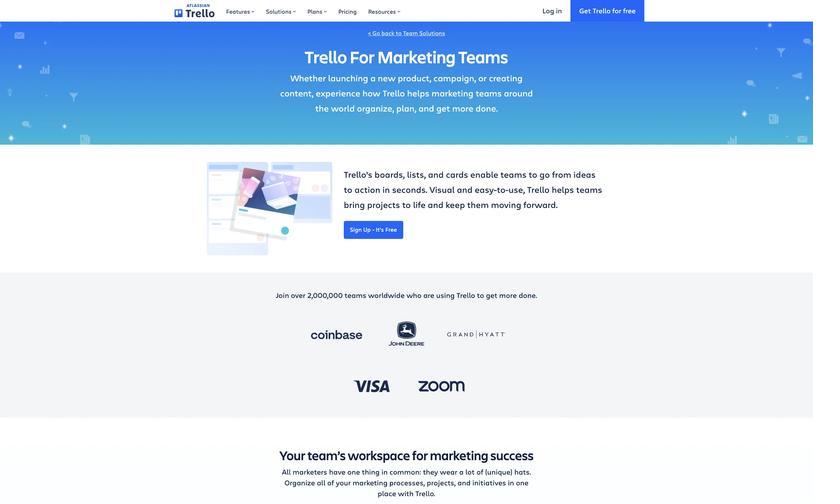 Task type: vqa. For each thing, say whether or not it's contained in the screenshot.
John Deere logo
yes



Task type: locate. For each thing, give the bounding box(es) containing it.
0 horizontal spatial more
[[452, 102, 474, 114]]

0 horizontal spatial get
[[436, 102, 450, 114]]

how
[[363, 87, 380, 99]]

1 horizontal spatial of
[[477, 468, 483, 477]]

one
[[347, 468, 360, 477], [516, 479, 529, 488]]

1 horizontal spatial helps
[[552, 184, 574, 196]]

a left new
[[370, 72, 376, 84]]

0 vertical spatial of
[[477, 468, 483, 477]]

marketing
[[432, 87, 474, 99], [430, 447, 488, 464], [353, 479, 388, 488]]

a inside your team's workspace for marketing success all marketers have one thing in common: they wear a lot of (unique) hats. organize all of your marketing processes, projects, and initiatives in one place with trello.
[[459, 468, 464, 477]]

(unique)
[[485, 468, 513, 477]]

in
[[556, 6, 562, 15], [383, 184, 390, 196], [382, 468, 388, 477], [508, 479, 514, 488]]

done.
[[476, 102, 498, 114], [519, 291, 537, 300]]

of right lot
[[477, 468, 483, 477]]

marketers
[[293, 468, 327, 477]]

more
[[452, 102, 474, 114], [499, 291, 517, 300]]

for left free
[[613, 6, 622, 15]]

1 vertical spatial a
[[459, 468, 464, 477]]

a inside whether launching a new product, campaign, or creating content, experience how trello helps marketing teams around the world organize, plan, and get more done.
[[370, 72, 376, 84]]

0 horizontal spatial done.
[[476, 102, 498, 114]]

get
[[436, 102, 450, 114], [486, 291, 498, 300]]

trello down new
[[383, 87, 405, 99]]

1 vertical spatial get
[[486, 291, 498, 300]]

trello inside whether launching a new product, campaign, or creating content, experience how trello helps marketing teams around the world organize, plan, and get more done.
[[383, 87, 405, 99]]

one up your
[[347, 468, 360, 477]]

in inside trello's boards, lists, and cards enable teams to go from ideas to action in seconds. visual and easy-to-use, trello helps teams bring projects to life and keep them moving forward.
[[383, 184, 390, 196]]

and up visual
[[428, 169, 444, 181]]

resources
[[368, 8, 396, 15]]

in down the (unique)
[[508, 479, 514, 488]]

0 horizontal spatial of
[[327, 479, 334, 488]]

to left go
[[529, 169, 537, 181]]

boards,
[[375, 169, 405, 181]]

plans button
[[302, 0, 333, 22]]

1 horizontal spatial for
[[613, 6, 622, 15]]

helps
[[407, 87, 430, 99], [552, 184, 574, 196]]

lists,
[[407, 169, 426, 181]]

for up they
[[412, 447, 428, 464]]

visa logo image
[[342, 372, 401, 401]]

ideas
[[574, 169, 596, 181]]

log
[[543, 6, 554, 15]]

projects,
[[427, 479, 456, 488]]

plans
[[308, 8, 323, 15]]

teams
[[476, 87, 502, 99], [501, 169, 527, 181], [576, 184, 602, 196], [345, 291, 366, 300]]

0 vertical spatial a
[[370, 72, 376, 84]]

1 vertical spatial one
[[516, 479, 529, 488]]

for inside your team's workspace for marketing success all marketers have one thing in common: they wear a lot of (unique) hats. organize all of your marketing processes, projects, and initiatives in one place with trello.
[[412, 447, 428, 464]]

0 horizontal spatial solutions
[[266, 8, 292, 15]]

1 horizontal spatial get
[[486, 291, 498, 300]]

processes,
[[389, 479, 425, 488]]

for
[[350, 45, 375, 68]]

sign
[[350, 226, 362, 234]]

new
[[378, 72, 396, 84]]

teams inside whether launching a new product, campaign, or creating content, experience how trello helps marketing teams around the world organize, plan, and get more done.
[[476, 87, 502, 99]]

to-
[[497, 184, 509, 196]]

marketing
[[377, 45, 456, 68]]

1 horizontal spatial a
[[459, 468, 464, 477]]

trello right using
[[457, 291, 475, 300]]

forward.
[[524, 199, 558, 211]]

to right back
[[396, 29, 402, 37]]

trello right get
[[593, 6, 611, 15]]

go
[[373, 29, 380, 37]]

get trello for free link
[[571, 0, 645, 22]]

success
[[491, 447, 534, 464]]

and inside your team's workspace for marketing success all marketers have one thing in common: they wear a lot of (unique) hats. organize all of your marketing processes, projects, and initiatives in one place with trello.
[[458, 479, 471, 488]]

product,
[[398, 72, 431, 84]]

1 vertical spatial helps
[[552, 184, 574, 196]]

marketing up wear on the bottom
[[430, 447, 488, 464]]

2,000,000
[[307, 291, 343, 300]]

seconds.
[[392, 184, 428, 196]]

thing
[[362, 468, 380, 477]]

0 vertical spatial get
[[436, 102, 450, 114]]

helps down from
[[552, 184, 574, 196]]

to
[[396, 29, 402, 37], [529, 169, 537, 181], [344, 184, 352, 196], [402, 199, 411, 211], [477, 291, 484, 300]]

trello for marketing teams
[[305, 45, 508, 68]]

are
[[423, 291, 434, 300]]

solutions
[[266, 8, 292, 15], [419, 29, 445, 37]]

and down lot
[[458, 479, 471, 488]]

trello up whether
[[305, 45, 347, 68]]

and right plan,
[[419, 102, 434, 114]]

atlassian trello image
[[174, 4, 215, 18]]

0 vertical spatial done.
[[476, 102, 498, 114]]

one down hats.
[[516, 479, 529, 488]]

get
[[579, 6, 591, 15]]

whether
[[291, 72, 326, 84]]

0 horizontal spatial a
[[370, 72, 376, 84]]

with
[[398, 489, 414, 499]]

0 horizontal spatial one
[[347, 468, 360, 477]]

trello's
[[344, 169, 372, 181]]

and inside whether launching a new product, campaign, or creating content, experience how trello helps marketing teams around the world organize, plan, and get more done.
[[419, 102, 434, 114]]

for
[[613, 6, 622, 15], [412, 447, 428, 464]]

trello
[[593, 6, 611, 15], [305, 45, 347, 68], [383, 87, 405, 99], [527, 184, 550, 196], [457, 291, 475, 300]]

0 vertical spatial marketing
[[432, 87, 474, 99]]

from
[[552, 169, 571, 181]]

marketing inside whether launching a new product, campaign, or creating content, experience how trello helps marketing teams around the world organize, plan, and get more done.
[[432, 87, 474, 99]]

common:
[[390, 468, 421, 477]]

a left lot
[[459, 468, 464, 477]]

workspace
[[348, 447, 410, 464]]

around
[[504, 87, 533, 99]]

1 horizontal spatial solutions
[[419, 29, 445, 37]]

to up bring
[[344, 184, 352, 196]]

helps down product,
[[407, 87, 430, 99]]

in up the projects
[[383, 184, 390, 196]]

of right the all
[[327, 479, 334, 488]]

free
[[623, 6, 636, 15]]

join over 2,000,000 teams worldwide who are using trello to get more done.
[[276, 291, 537, 300]]

using
[[436, 291, 455, 300]]

1 vertical spatial for
[[412, 447, 428, 464]]

0 horizontal spatial helps
[[407, 87, 430, 99]]

1 horizontal spatial done.
[[519, 291, 537, 300]]

easy-
[[475, 184, 497, 196]]

1 vertical spatial more
[[499, 291, 517, 300]]

trello up forward.
[[527, 184, 550, 196]]

0 vertical spatial solutions
[[266, 8, 292, 15]]

free
[[385, 226, 397, 234]]

solutions inside "dropdown button"
[[266, 8, 292, 15]]

0 vertical spatial more
[[452, 102, 474, 114]]

campaign,
[[434, 72, 476, 84]]

all
[[282, 468, 291, 477]]

wear
[[440, 468, 458, 477]]

0 vertical spatial one
[[347, 468, 360, 477]]

0 horizontal spatial for
[[412, 447, 428, 464]]

teams down or
[[476, 87, 502, 99]]

0 vertical spatial helps
[[407, 87, 430, 99]]

teams
[[459, 45, 508, 68]]

marketing down 'campaign,'
[[432, 87, 474, 99]]

marketing down thing
[[353, 479, 388, 488]]

<
[[368, 29, 371, 37]]



Task type: describe. For each thing, give the bounding box(es) containing it.
your team's workspace for marketing success all marketers have one thing in common: they wear a lot of (unique) hats. organize all of your marketing processes, projects, and initiatives in one place with trello.
[[279, 447, 534, 499]]

in right thing
[[382, 468, 388, 477]]

or
[[478, 72, 487, 84]]

2 vertical spatial marketing
[[353, 479, 388, 488]]

to left the "life" on the right top
[[402, 199, 411, 211]]

team's
[[308, 447, 346, 464]]

your
[[336, 479, 351, 488]]

< go back to team solutions link
[[368, 29, 445, 37]]

enable
[[470, 169, 498, 181]]

team
[[403, 29, 418, 37]]

organize
[[285, 479, 315, 488]]

done. inside whether launching a new product, campaign, or creating content, experience how trello helps marketing teams around the world organize, plan, and get more done.
[[476, 102, 498, 114]]

join
[[276, 291, 289, 300]]

content,
[[280, 87, 314, 99]]

lot
[[466, 468, 475, 477]]

moving
[[491, 199, 521, 211]]

keep
[[446, 199, 465, 211]]

place
[[378, 489, 396, 499]]

have
[[329, 468, 346, 477]]

action
[[355, 184, 380, 196]]

use,
[[509, 184, 525, 196]]

1 vertical spatial marketing
[[430, 447, 488, 464]]

pricing link
[[333, 0, 363, 22]]

organize,
[[357, 102, 394, 114]]

trello inside trello's boards, lists, and cards enable teams to go from ideas to action in seconds. visual and easy-to-use, trello helps teams bring projects to life and keep them moving forward.
[[527, 184, 550, 196]]

up
[[363, 226, 371, 234]]

projects
[[367, 199, 400, 211]]

go
[[540, 169, 550, 181]]

features button
[[220, 0, 260, 22]]

resources button
[[363, 0, 406, 22]]

initiatives
[[473, 479, 506, 488]]

visual
[[430, 184, 455, 196]]

who
[[407, 291, 422, 300]]

zoom logo image
[[412, 372, 471, 401]]

1 vertical spatial of
[[327, 479, 334, 488]]

< go back to team solutions
[[368, 29, 445, 37]]

more inside whether launching a new product, campaign, or creating content, experience how trello helps marketing teams around the world organize, plan, and get more done.
[[452, 102, 474, 114]]

hats.
[[514, 468, 531, 477]]

and down the cards
[[457, 184, 473, 196]]

sign up - it's free
[[350, 226, 397, 234]]

log in
[[543, 6, 562, 15]]

all
[[317, 479, 326, 488]]

world
[[331, 102, 355, 114]]

helps inside whether launching a new product, campaign, or creating content, experience how trello helps marketing teams around the world organize, plan, and get more done.
[[407, 87, 430, 99]]

it's
[[376, 226, 384, 234]]

worldwide
[[368, 291, 405, 300]]

0 vertical spatial for
[[613, 6, 622, 15]]

solutions button
[[260, 0, 302, 22]]

-
[[372, 226, 374, 234]]

teams up use,
[[501, 169, 527, 181]]

grand hyatt logo image
[[447, 321, 506, 350]]

them
[[467, 199, 489, 211]]

teams down ideas in the top of the page
[[576, 184, 602, 196]]

teams right 2,000,000
[[345, 291, 366, 300]]

1 horizontal spatial more
[[499, 291, 517, 300]]

1 vertical spatial solutions
[[419, 29, 445, 37]]

whether launching a new product, campaign, or creating content, experience how trello helps marketing teams around the world organize, plan, and get more done.
[[280, 72, 533, 114]]

1 horizontal spatial one
[[516, 479, 529, 488]]

your
[[279, 447, 305, 464]]

they
[[423, 468, 438, 477]]

launching
[[328, 72, 368, 84]]

back
[[382, 29, 395, 37]]

helps inside trello's boards, lists, and cards enable teams to go from ideas to action in seconds. visual and easy-to-use, trello helps teams bring projects to life and keep them moving forward.
[[552, 184, 574, 196]]

john deere logo image
[[377, 316, 436, 355]]

bring
[[344, 199, 365, 211]]

to right using
[[477, 291, 484, 300]]

plan,
[[396, 102, 416, 114]]

sign up - it's free link
[[344, 221, 403, 239]]

get trello for free
[[579, 6, 636, 15]]

log in link
[[534, 0, 571, 22]]

life
[[413, 199, 426, 211]]

trello's boards, lists, and cards enable teams to go from ideas to action in seconds. visual and easy-to-use, trello helps teams bring projects to life and keep them moving forward.
[[344, 169, 602, 211]]

1 vertical spatial done.
[[519, 291, 537, 300]]

get inside whether launching a new product, campaign, or creating content, experience how trello helps marketing teams around the world organize, plan, and get more done.
[[436, 102, 450, 114]]

experience
[[316, 87, 360, 99]]

the
[[315, 102, 329, 114]]

trello.
[[415, 489, 435, 499]]

creating
[[489, 72, 523, 84]]

over
[[291, 291, 306, 300]]

coinbase logo image
[[307, 321, 366, 350]]

pricing
[[338, 8, 357, 15]]

and right the "life" on the right top
[[428, 199, 444, 211]]

features
[[226, 8, 250, 15]]

in right log
[[556, 6, 562, 15]]

cards
[[446, 169, 468, 181]]



